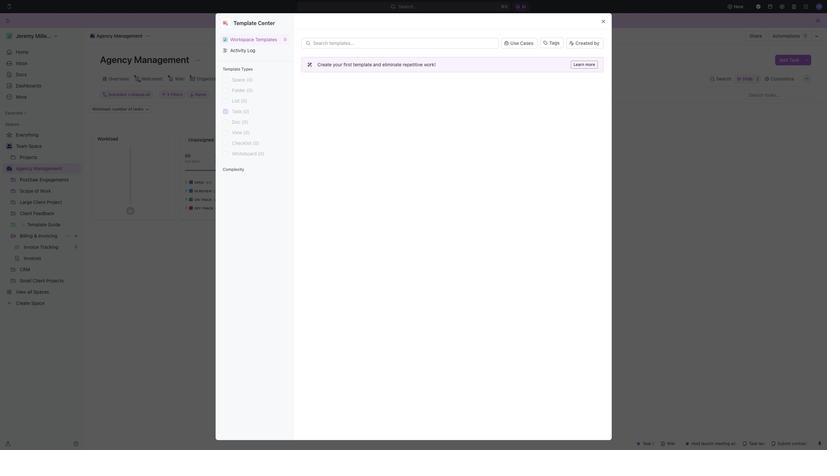 Task type: vqa. For each thing, say whether or not it's contained in the screenshot.
Tools: on the left of page
no



Task type: describe. For each thing, give the bounding box(es) containing it.
review
[[199, 189, 212, 193]]

favorites
[[5, 111, 23, 116]]

1 vertical spatial management
[[134, 54, 189, 65]]

jeremy miller's workspace, , element
[[222, 37, 228, 42]]

(2) for in review (2)
[[213, 189, 218, 193]]

view (0)
[[232, 130, 250, 135]]

template for template types
[[223, 67, 240, 72]]

whiteboard
[[232, 151, 257, 157]]

1 horizontal spatial business time image
[[90, 34, 95, 38]]

create
[[317, 62, 332, 67]]

wiki link
[[174, 74, 184, 83]]

+
[[247, 136, 251, 144]]

spaces
[[5, 122, 19, 127]]

0 vertical spatial agency
[[96, 33, 113, 39]]

learn
[[574, 62, 584, 67]]

0 done
[[215, 153, 223, 163]]

home
[[16, 49, 28, 55]]

(0) for space (0)
[[246, 77, 253, 83]]

created by button
[[566, 38, 603, 49]]

on track (2)
[[194, 198, 218, 202]]

(0) for whiteboard (0)
[[258, 151, 264, 157]]

search
[[716, 76, 732, 81]]

hide for hide 2
[[743, 76, 753, 81]]

(0) for task (0)
[[243, 109, 249, 114]]

by
[[594, 40, 599, 46]]

your
[[333, 62, 342, 67]]

task inside button
[[789, 57, 799, 63]]

first
[[344, 62, 352, 67]]

0 for 0 done
[[215, 153, 218, 158]]

overview link
[[107, 74, 129, 83]]

66 not done
[[185, 153, 200, 163]]

in
[[194, 189, 198, 193]]

home link
[[3, 47, 81, 57]]

off
[[194, 206, 201, 210]]

types
[[241, 67, 253, 72]]

1 vertical spatial agency management link
[[16, 163, 80, 174]]

billing & invoicing link
[[20, 231, 63, 241]]

use
[[510, 40, 519, 46]]

templates
[[255, 37, 277, 42]]

0 vertical spatial management
[[114, 33, 142, 39]]

j
[[224, 37, 226, 41]]

repetitive
[[403, 62, 423, 67]]

list
[[232, 98, 240, 104]]

center
[[258, 20, 275, 26]]

template for template center
[[234, 20, 257, 26]]

team space link
[[16, 141, 80, 152]]

dashboards
[[16, 83, 41, 88]]

add
[[779, 57, 788, 63]]

automations
[[772, 33, 800, 39]]

done
[[192, 159, 200, 163]]

add task
[[779, 57, 799, 63]]

1
[[804, 33, 806, 38]]

overview
[[109, 76, 129, 81]]

template center
[[234, 20, 275, 26]]

created by
[[575, 40, 599, 46]]

created by button
[[566, 38, 603, 49]]

off track (1)
[[194, 206, 219, 210]]

track for off track
[[202, 206, 213, 210]]

list (0)
[[232, 98, 247, 104]]

track for on track
[[201, 198, 212, 202]]

template types
[[223, 67, 253, 72]]

inbox link
[[3, 58, 81, 69]]

0 horizontal spatial task
[[232, 109, 242, 114]]

tags button
[[540, 38, 564, 49]]

checklist (0)
[[232, 140, 259, 146]]

use cases
[[510, 40, 533, 46]]

user group image
[[7, 144, 12, 148]]

organizational chart link
[[195, 74, 242, 83]]

customize
[[771, 76, 794, 81]]

billing & invoicing
[[20, 233, 57, 239]]

add task button
[[775, 55, 803, 65]]

search button
[[708, 74, 734, 83]]

(2) for on track (2)
[[214, 198, 218, 202]]

create your first template and eliminate repetitive work!
[[317, 62, 436, 67]]

organizational
[[197, 76, 228, 81]]

invoicing
[[38, 233, 57, 239]]

&
[[34, 233, 37, 239]]

tree inside sidebar navigation
[[3, 130, 81, 309]]

Search tasks... text field
[[745, 90, 811, 100]]

(0) for list (0)
[[241, 98, 247, 104]]

hide 2
[[743, 76, 759, 81]]



Task type: locate. For each thing, give the bounding box(es) containing it.
template up chart
[[223, 67, 240, 72]]

0 inside 0 done
[[215, 153, 218, 158]]

hide
[[743, 76, 753, 81], [217, 92, 226, 97]]

agency
[[96, 33, 113, 39], [100, 54, 132, 65], [16, 166, 32, 171]]

template
[[234, 20, 257, 26], [223, 67, 240, 72]]

work!
[[424, 62, 436, 67]]

learn more
[[574, 62, 595, 67]]

1 vertical spatial (2)
[[214, 198, 218, 202]]

None checkbox
[[223, 77, 228, 83], [223, 88, 228, 93], [223, 109, 228, 114], [223, 120, 228, 125], [223, 141, 228, 146], [223, 151, 228, 157], [223, 77, 228, 83], [223, 88, 228, 93], [223, 109, 228, 114], [223, 120, 228, 125], [223, 141, 228, 146], [223, 151, 228, 157]]

share button
[[746, 31, 766, 41]]

0 vertical spatial agency management
[[96, 33, 142, 39]]

docs
[[16, 72, 27, 77]]

track
[[201, 198, 212, 202], [202, 206, 213, 210]]

space right team
[[29, 143, 42, 149]]

1 horizontal spatial 0
[[284, 37, 286, 42]]

organizational chart
[[197, 76, 242, 81]]

1 horizontal spatial agency management link
[[88, 32, 144, 40]]

open
[[194, 180, 204, 184]]

dashboards link
[[3, 81, 81, 91]]

0 horizontal spatial space
[[29, 143, 42, 149]]

1 vertical spatial track
[[202, 206, 213, 210]]

0 horizontal spatial business time image
[[7, 167, 12, 171]]

tags button
[[540, 38, 564, 48]]

new button
[[725, 1, 748, 12]]

tree containing team space
[[3, 130, 81, 309]]

hide inside hide button
[[217, 92, 226, 97]]

agency management
[[96, 33, 142, 39], [100, 54, 191, 65], [16, 166, 62, 171]]

created
[[575, 40, 593, 46]]

customize button
[[762, 74, 796, 83]]

hide down organizational chart link
[[217, 92, 226, 97]]

1 vertical spatial agency
[[100, 54, 132, 65]]

welcome!
[[141, 76, 163, 81]]

search...
[[398, 4, 417, 9]]

(0)
[[246, 77, 253, 83], [247, 88, 253, 93], [241, 98, 247, 104], [243, 109, 249, 114], [242, 119, 248, 125], [243, 130, 250, 135], [253, 140, 259, 146], [258, 151, 264, 157]]

space inside tree
[[29, 143, 42, 149]]

workspace templates
[[230, 37, 277, 42]]

more
[[585, 62, 595, 67]]

space
[[232, 77, 245, 83], [29, 143, 42, 149]]

1 horizontal spatial task
[[789, 57, 799, 63]]

0 vertical spatial 0
[[284, 37, 286, 42]]

(0) right +
[[253, 140, 259, 146]]

1 horizontal spatial hide
[[743, 76, 753, 81]]

hide button
[[215, 91, 229, 99]]

(0) up +
[[243, 130, 250, 135]]

0 vertical spatial space
[[232, 77, 245, 83]]

0 up done
[[215, 153, 218, 158]]

task up doc
[[232, 109, 242, 114]]

management
[[114, 33, 142, 39], [134, 54, 189, 65], [33, 166, 62, 171]]

hide left 2
[[743, 76, 753, 81]]

None checkbox
[[223, 98, 228, 104], [223, 130, 228, 135], [223, 98, 228, 104], [223, 130, 228, 135]]

hide for hide
[[217, 92, 226, 97]]

(2) right review
[[213, 189, 218, 193]]

2 (2) from the top
[[214, 198, 218, 202]]

1 vertical spatial agency management
[[100, 54, 191, 65]]

open (61)
[[194, 180, 212, 184]]

folder (0)
[[232, 88, 253, 93]]

use cases button
[[501, 37, 537, 49]]

0
[[284, 37, 286, 42], [215, 153, 218, 158]]

team space
[[16, 143, 42, 149]]

0 vertical spatial track
[[201, 198, 212, 202]]

1 vertical spatial 0
[[215, 153, 218, 158]]

0 vertical spatial (2)
[[213, 189, 218, 193]]

favorites button
[[3, 109, 29, 117]]

on
[[194, 198, 200, 202]]

1 (2) from the top
[[213, 189, 218, 193]]

0 vertical spatial business time image
[[90, 34, 95, 38]]

template up workspace
[[234, 20, 257, 26]]

0 vertical spatial hide
[[743, 76, 753, 81]]

task
[[789, 57, 799, 63], [232, 109, 242, 114]]

(0) up 'doc (0)'
[[243, 109, 249, 114]]

template
[[353, 62, 372, 67]]

(2) up (1)
[[214, 198, 218, 202]]

1 vertical spatial template
[[223, 67, 240, 72]]

complexity
[[223, 167, 244, 172]]

task right add
[[789, 57, 799, 63]]

tree
[[3, 130, 81, 309]]

welcome! link
[[140, 74, 163, 83]]

space up folder
[[232, 77, 245, 83]]

0 vertical spatial task
[[789, 57, 799, 63]]

space (0)
[[232, 77, 253, 83]]

2 vertical spatial agency
[[16, 166, 32, 171]]

billing
[[20, 233, 33, 239]]

view
[[232, 130, 242, 135]]

1 horizontal spatial space
[[232, 77, 245, 83]]

0 for 0
[[284, 37, 286, 42]]

learn more link
[[571, 61, 598, 69]]

(0) right folder
[[247, 88, 253, 93]]

1 vertical spatial space
[[29, 143, 42, 149]]

whiteboard (0)
[[232, 151, 264, 157]]

⌘k
[[501, 4, 508, 9]]

in review (2)
[[194, 189, 218, 193]]

activity log button
[[220, 45, 289, 56]]

cases
[[520, 40, 533, 46]]

workload
[[97, 136, 118, 142]]

66
[[185, 153, 191, 158]]

0 horizontal spatial agency management link
[[16, 163, 80, 174]]

(0) for doc (0)
[[242, 119, 248, 125]]

wiki
[[175, 76, 184, 81]]

business time image
[[90, 34, 95, 38], [7, 167, 12, 171]]

(0) right "list"
[[241, 98, 247, 104]]

(0) for view (0)
[[243, 130, 250, 135]]

0 horizontal spatial hide
[[217, 92, 226, 97]]

checklist
[[232, 140, 252, 146]]

(0) for folder (0)
[[247, 88, 253, 93]]

agency inside tree
[[16, 166, 32, 171]]

(0) for checklist (0)
[[253, 140, 259, 146]]

activity log
[[230, 48, 255, 53]]

2 vertical spatial agency management
[[16, 166, 62, 171]]

not
[[185, 159, 191, 163]]

team
[[16, 143, 27, 149]]

eliminate
[[382, 62, 402, 67]]

and
[[373, 62, 381, 67]]

track down on track (2)
[[202, 206, 213, 210]]

task (0)
[[232, 109, 249, 114]]

unassigned
[[188, 137, 214, 143]]

docs link
[[3, 69, 81, 80]]

folder
[[232, 88, 245, 93]]

(0) right doc
[[242, 119, 248, 125]]

track down in review (2)
[[201, 198, 212, 202]]

workspace
[[230, 37, 254, 42]]

management inside tree
[[33, 166, 62, 171]]

0 right templates
[[284, 37, 286, 42]]

sidebar navigation
[[0, 28, 84, 450]]

share
[[750, 33, 762, 39]]

business time image inside sidebar navigation
[[7, 167, 12, 171]]

(0) down types
[[246, 77, 253, 83]]

doc (0)
[[232, 119, 248, 125]]

doc
[[232, 119, 240, 125]]

(0) right the whiteboard
[[258, 151, 264, 157]]

2 vertical spatial management
[[33, 166, 62, 171]]

tags
[[549, 40, 560, 46]]

(1)
[[215, 206, 219, 210]]

1 vertical spatial hide
[[217, 92, 226, 97]]

new
[[734, 4, 744, 9]]

1 vertical spatial task
[[232, 109, 242, 114]]

done
[[215, 159, 223, 163]]

chart
[[230, 76, 242, 81]]

0 vertical spatial template
[[234, 20, 257, 26]]

1 vertical spatial business time image
[[7, 167, 12, 171]]

0 horizontal spatial 0
[[215, 153, 218, 158]]

0 vertical spatial agency management link
[[88, 32, 144, 40]]

Search templates... text field
[[313, 41, 495, 46]]

agency management inside tree
[[16, 166, 62, 171]]



